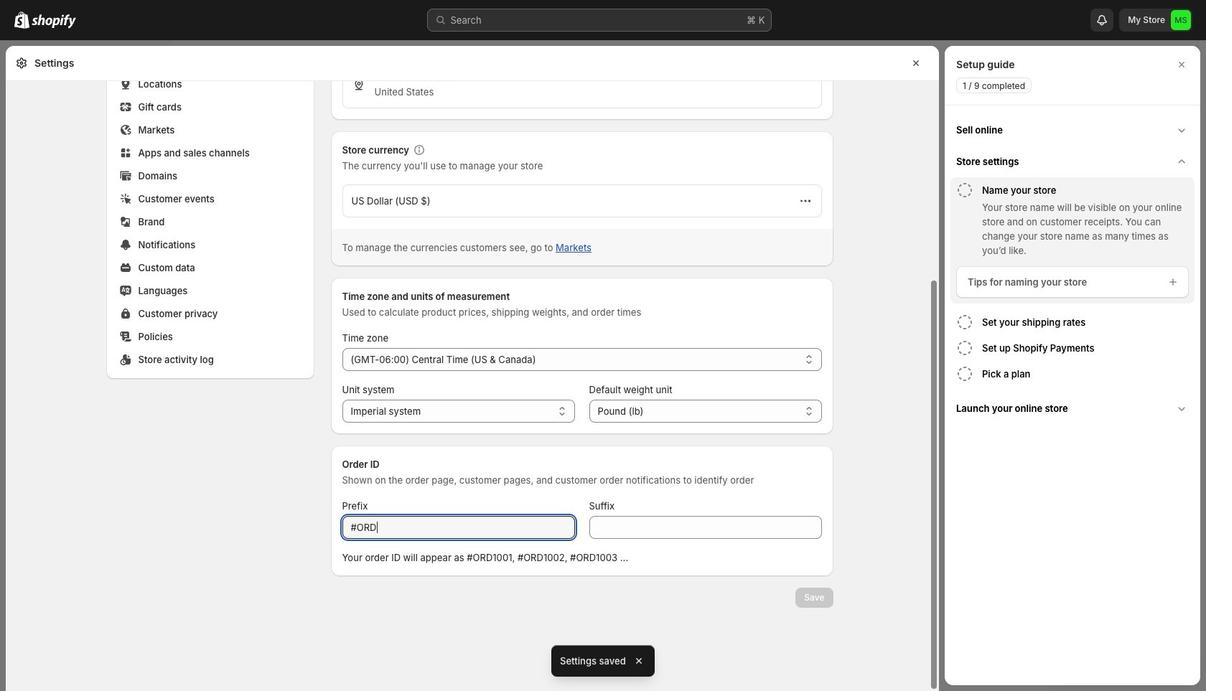 Task type: vqa. For each thing, say whether or not it's contained in the screenshot.
mark pick a plan as done ICON
yes



Task type: locate. For each thing, give the bounding box(es) containing it.
settings dialog
[[6, 0, 939, 692]]

dialog
[[945, 46, 1201, 686]]

None text field
[[589, 516, 822, 539]]

shopify image
[[32, 14, 76, 29]]

None text field
[[342, 516, 575, 539]]



Task type: describe. For each thing, give the bounding box(es) containing it.
none text field inside settings dialog
[[589, 516, 822, 539]]

mark set up shopify payments as done image
[[957, 340, 974, 357]]

none text field inside settings dialog
[[342, 516, 575, 539]]

mark set your shipping rates as done image
[[957, 314, 974, 331]]

mark pick a plan as done image
[[957, 366, 974, 383]]

shopify image
[[14, 11, 29, 29]]

my store image
[[1171, 10, 1191, 30]]

mark name your store as done image
[[957, 182, 974, 199]]



